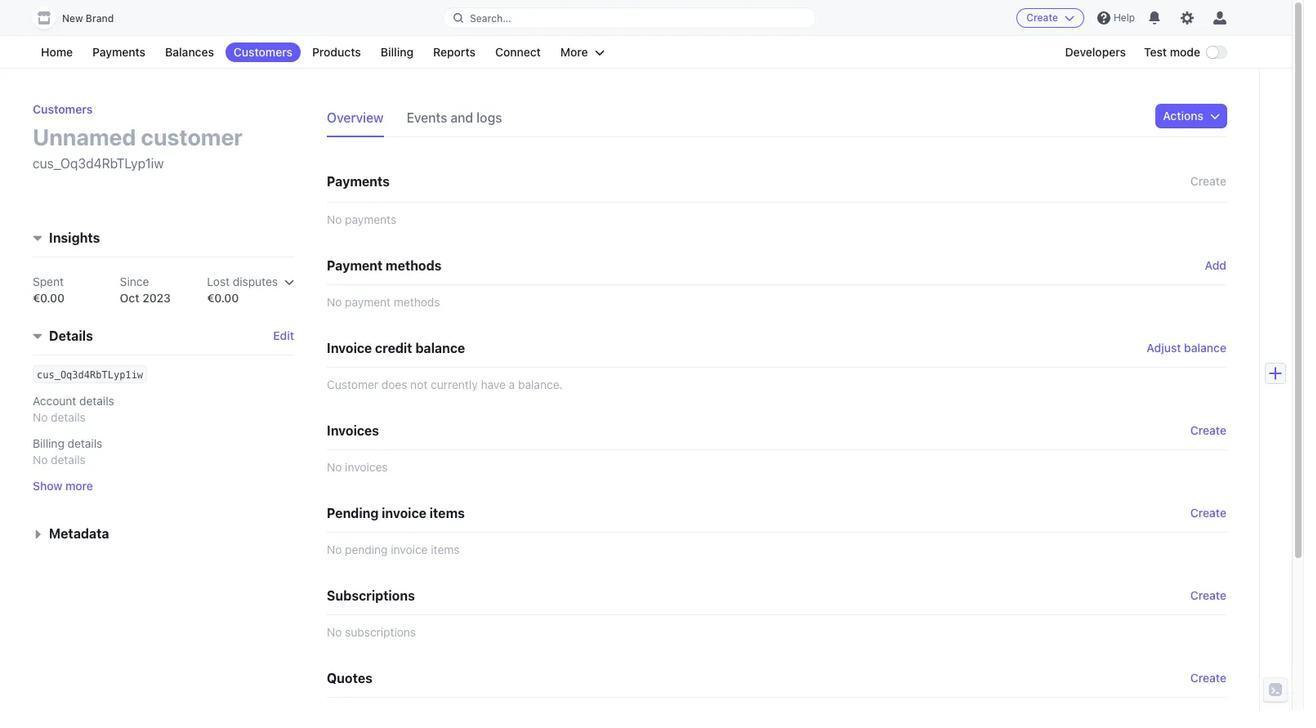 Task type: vqa. For each thing, say whether or not it's contained in the screenshot.


Task type: locate. For each thing, give the bounding box(es) containing it.
products link
[[304, 42, 369, 62]]

cus_oq3d4rbtlyp1iw inside customers unnamed customer cus_oq3d4rbtlyp1iw
[[33, 156, 164, 171]]

no left payment
[[327, 295, 342, 309]]

no left subscriptions
[[327, 625, 342, 639]]

new brand button
[[33, 7, 130, 29]]

customers
[[234, 45, 292, 59], [33, 102, 93, 116]]

methods down payment methods
[[394, 295, 440, 309]]

help
[[1114, 11, 1135, 24]]

tab list
[[327, 105, 525, 137]]

metadata button
[[26, 518, 109, 544]]

spent
[[33, 275, 64, 289]]

billing left reports
[[381, 45, 413, 59]]

tab list containing overview
[[327, 105, 525, 137]]

edit button
[[273, 328, 294, 344]]

insights
[[49, 231, 100, 246]]

billing details no details
[[33, 437, 102, 467]]

create link
[[1190, 422, 1227, 439], [1190, 670, 1227, 686]]

no left invoices on the left
[[327, 460, 342, 474]]

no down account
[[33, 411, 48, 424]]

1 balance from the left
[[415, 341, 465, 355]]

0 vertical spatial create link
[[1190, 422, 1227, 439]]

customer
[[327, 378, 378, 391]]

customers link up the unnamed
[[33, 102, 93, 116]]

create button for payments
[[1190, 170, 1227, 193]]

payment methods
[[327, 258, 442, 273]]

1 horizontal spatial customers link
[[225, 42, 301, 62]]

items up no pending invoice items
[[430, 506, 465, 521]]

invoice up no pending invoice items
[[382, 506, 426, 521]]

create
[[1027, 11, 1058, 24], [1190, 174, 1227, 188], [1190, 423, 1227, 437], [1190, 506, 1227, 520], [1190, 588, 1227, 602], [1190, 671, 1227, 685]]

items down pending invoice items
[[431, 543, 460, 556]]

more button
[[552, 42, 613, 62]]

invoices
[[327, 423, 379, 438]]

1 horizontal spatial customers
[[234, 45, 292, 59]]

no inside the billing details no details
[[33, 453, 48, 467]]

events
[[407, 110, 447, 125]]

customers left products
[[234, 45, 292, 59]]

show
[[33, 479, 62, 493]]

0 vertical spatial customers link
[[225, 42, 301, 62]]

billing
[[381, 45, 413, 59], [33, 437, 64, 451]]

insights button
[[26, 222, 100, 248]]

0 vertical spatial customers
[[234, 45, 292, 59]]

balance up customer does not currently have a balance.
[[415, 341, 465, 355]]

billing for billing
[[381, 45, 413, 59]]

cus_oq3d4rbtlyp1iw up account details no details
[[37, 370, 143, 381]]

1 vertical spatial invoice
[[391, 543, 428, 556]]

create button
[[1017, 8, 1084, 28], [1190, 170, 1227, 193], [1190, 505, 1227, 521], [1190, 588, 1227, 604]]

connect link
[[487, 42, 549, 62]]

0 vertical spatial billing
[[381, 45, 413, 59]]

new brand
[[62, 12, 114, 25]]

1 horizontal spatial payments
[[327, 174, 390, 189]]

customers link left products link
[[225, 42, 301, 62]]

invoice down pending invoice items
[[391, 543, 428, 556]]

unnamed
[[33, 123, 136, 150]]

balances link
[[157, 42, 222, 62]]

0 horizontal spatial billing
[[33, 437, 64, 451]]

payments
[[345, 212, 396, 226]]

€0.00
[[33, 291, 65, 305], [207, 291, 239, 305]]

events and logs button
[[407, 105, 512, 137]]

customers link
[[225, 42, 301, 62], [33, 102, 93, 116]]

details
[[49, 329, 93, 344]]

0 horizontal spatial customers link
[[33, 102, 93, 116]]

2 balance from the left
[[1184, 341, 1227, 355]]

0 horizontal spatial balance
[[415, 341, 465, 355]]

create button for subscriptions
[[1190, 588, 1227, 604]]

billing down account details no details
[[33, 437, 64, 451]]

payments up no payments
[[327, 174, 390, 189]]

home link
[[33, 42, 81, 62]]

0 vertical spatial items
[[430, 506, 465, 521]]

billing inside the billing details no details
[[33, 437, 64, 451]]

overview button
[[327, 105, 393, 137]]

payments
[[92, 45, 146, 59], [327, 174, 390, 189]]

subscriptions
[[327, 588, 415, 603]]

products
[[312, 45, 361, 59]]

1 vertical spatial customers
[[33, 102, 93, 116]]

no for payment methods
[[327, 295, 342, 309]]

details down account details no details
[[68, 437, 102, 451]]

payments link
[[84, 42, 154, 62]]

customers up the unnamed
[[33, 102, 93, 116]]

no for pending invoice items
[[327, 543, 342, 556]]

1 vertical spatial methods
[[394, 295, 440, 309]]

balance
[[415, 341, 465, 355], [1184, 341, 1227, 355]]

1 horizontal spatial €0.00
[[207, 291, 239, 305]]

€0.00 down "lost"
[[207, 291, 239, 305]]

does
[[381, 378, 407, 391]]

1 vertical spatial billing
[[33, 437, 64, 451]]

1 €0.00 from the left
[[33, 291, 65, 305]]

cus_oq3d4rbtlyp1iw
[[33, 156, 164, 171], [37, 370, 143, 381]]

test mode
[[1144, 45, 1200, 59]]

no up show
[[33, 453, 48, 467]]

logs
[[477, 110, 502, 125]]

no
[[327, 212, 342, 226], [327, 295, 342, 309], [33, 411, 48, 424], [33, 453, 48, 467], [327, 460, 342, 474], [327, 543, 342, 556], [327, 625, 342, 639]]

not
[[410, 378, 428, 391]]

methods up no payment methods
[[386, 258, 442, 273]]

1 horizontal spatial balance
[[1184, 341, 1227, 355]]

1 horizontal spatial billing
[[381, 45, 413, 59]]

no left payments
[[327, 212, 342, 226]]

0 horizontal spatial €0.00
[[33, 291, 65, 305]]

details
[[79, 394, 114, 408], [51, 411, 86, 424], [68, 437, 102, 451], [51, 453, 86, 467]]

developers
[[1065, 45, 1126, 59]]

invoice
[[327, 341, 372, 355]]

2 create link from the top
[[1190, 670, 1227, 686]]

help button
[[1091, 5, 1142, 31]]

items
[[430, 506, 465, 521], [431, 543, 460, 556]]

0 vertical spatial cus_oq3d4rbtlyp1iw
[[33, 156, 164, 171]]

a
[[509, 378, 515, 391]]

cus_oq3d4rbtlyp1iw down the unnamed
[[33, 156, 164, 171]]

0 horizontal spatial customers
[[33, 102, 93, 116]]

customers inside customers unnamed customer cus_oq3d4rbtlyp1iw
[[33, 102, 93, 116]]

balance right adjust
[[1184, 341, 1227, 355]]

1 vertical spatial customers link
[[33, 102, 93, 116]]

0 vertical spatial methods
[[386, 258, 442, 273]]

have
[[481, 378, 506, 391]]

1 vertical spatial create link
[[1190, 670, 1227, 686]]

search…
[[470, 12, 511, 24]]

1 create link from the top
[[1190, 422, 1227, 439]]

no invoices
[[327, 460, 388, 474]]

billing for billing details no details
[[33, 437, 64, 451]]

more
[[560, 45, 588, 59]]

0 vertical spatial payments
[[92, 45, 146, 59]]

1 vertical spatial items
[[431, 543, 460, 556]]

no payment methods
[[327, 295, 440, 309]]

methods
[[386, 258, 442, 273], [394, 295, 440, 309]]

payments down brand
[[92, 45, 146, 59]]

add button
[[1205, 257, 1227, 274]]

no left pending
[[327, 543, 342, 556]]

€0.00 down spent
[[33, 291, 65, 305]]

lost
[[207, 275, 230, 289]]

2 €0.00 from the left
[[207, 291, 239, 305]]



Task type: describe. For each thing, give the bounding box(es) containing it.
invoice credit balance
[[327, 341, 465, 355]]

overview
[[327, 110, 384, 125]]

create button for pending invoice items
[[1190, 505, 1227, 521]]

adjust balance button
[[1147, 340, 1227, 356]]

metadata
[[49, 527, 109, 541]]

adjust
[[1147, 341, 1181, 355]]

since
[[120, 275, 149, 289]]

pending
[[345, 543, 388, 556]]

pending
[[327, 506, 379, 521]]

and
[[451, 110, 473, 125]]

no for invoices
[[327, 460, 342, 474]]

invoices
[[345, 460, 388, 474]]

account details no details
[[33, 394, 114, 424]]

no subscriptions
[[327, 625, 416, 639]]

subscriptions
[[345, 625, 416, 639]]

Search… search field
[[444, 8, 816, 28]]

lost disputes
[[207, 275, 278, 289]]

brand
[[86, 12, 114, 25]]

balances
[[165, 45, 214, 59]]

create link for invoices
[[1190, 422, 1227, 439]]

adjust balance
[[1147, 341, 1227, 355]]

new
[[62, 12, 83, 25]]

balance.
[[518, 378, 563, 391]]

credit
[[375, 341, 412, 355]]

add
[[1205, 258, 1227, 272]]

customer does not currently have a balance.
[[327, 378, 563, 391]]

no pending invoice items
[[327, 543, 460, 556]]

1 vertical spatial payments
[[327, 174, 390, 189]]

no inside account details no details
[[33, 411, 48, 424]]

2023
[[142, 291, 171, 305]]

more
[[65, 479, 93, 493]]

reports link
[[425, 42, 484, 62]]

details down account
[[51, 411, 86, 424]]

create link for quotes
[[1190, 670, 1227, 686]]

0 horizontal spatial payments
[[92, 45, 146, 59]]

billing link
[[372, 42, 422, 62]]

payment
[[327, 258, 383, 273]]

mode
[[1170, 45, 1200, 59]]

payment
[[345, 295, 391, 309]]

customer
[[141, 123, 243, 150]]

Search… text field
[[444, 8, 816, 28]]

home
[[41, 45, 73, 59]]

show more button
[[33, 478, 93, 495]]

edit
[[273, 329, 294, 343]]

0 vertical spatial invoice
[[382, 506, 426, 521]]

oct
[[120, 291, 139, 305]]

no for payments
[[327, 212, 342, 226]]

quotes
[[327, 671, 373, 686]]

balance inside button
[[1184, 341, 1227, 355]]

customers unnamed customer cus_oq3d4rbtlyp1iw
[[33, 102, 243, 171]]

disputes
[[233, 275, 278, 289]]

events and logs
[[407, 110, 502, 125]]

cus_oq3d4rbtlyp1iw button
[[37, 366, 143, 383]]

no payments
[[327, 212, 396, 226]]

customers for customers unnamed customer cus_oq3d4rbtlyp1iw
[[33, 102, 93, 116]]

1 vertical spatial cus_oq3d4rbtlyp1iw
[[37, 370, 143, 381]]

show more
[[33, 479, 93, 493]]

svg image
[[1210, 111, 1220, 121]]

currently
[[431, 378, 478, 391]]

spent €0.00
[[33, 275, 65, 305]]

actions button
[[1156, 105, 1227, 127]]

developers link
[[1057, 42, 1134, 62]]

account
[[33, 394, 76, 408]]

no for subscriptions
[[327, 625, 342, 639]]

actions
[[1163, 109, 1204, 123]]

details button
[[26, 320, 93, 346]]

customers for customers
[[234, 45, 292, 59]]

connect
[[495, 45, 541, 59]]

test
[[1144, 45, 1167, 59]]

reports
[[433, 45, 476, 59]]

since oct 2023
[[120, 275, 171, 305]]

pending invoice items
[[327, 506, 465, 521]]

details down cus_oq3d4rbtlyp1iw button
[[79, 394, 114, 408]]

details up show more
[[51, 453, 86, 467]]



